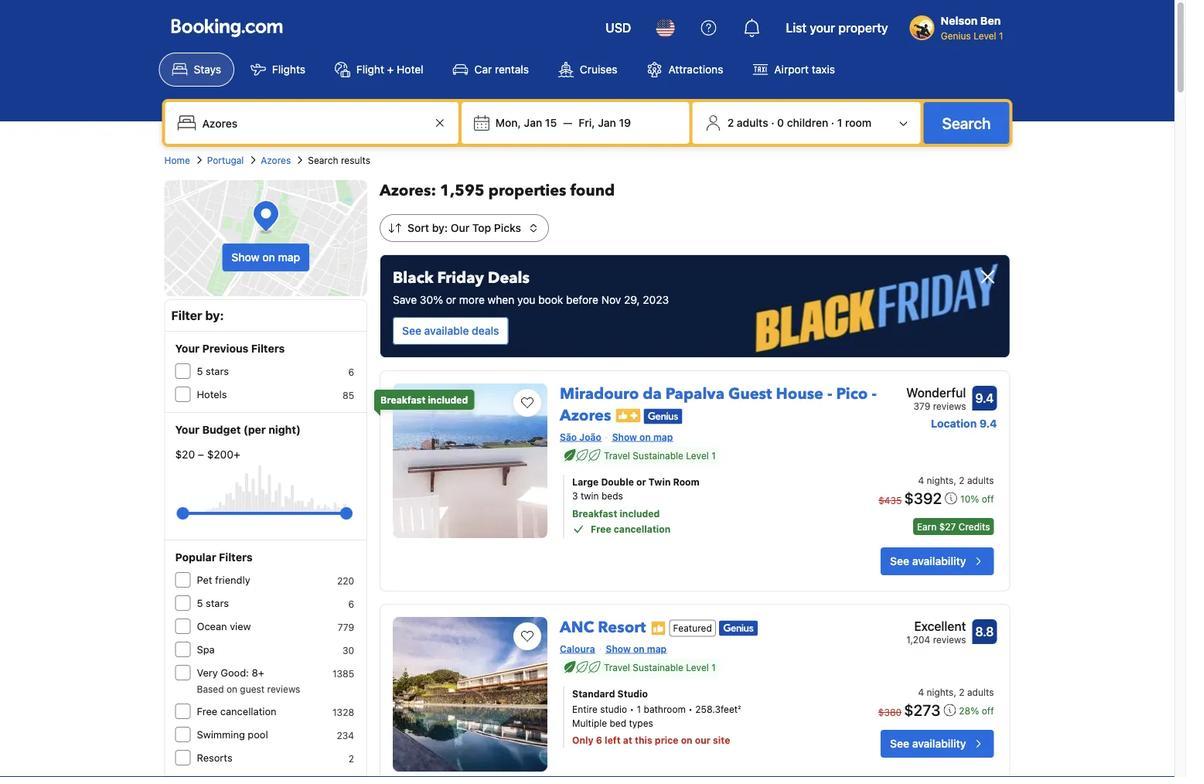 Task type: describe. For each thing, give the bounding box(es) containing it.
by: for sort
[[432, 222, 448, 234]]

4 for miradouro da papalva guest house - pico - azores
[[919, 475, 925, 486]]

mon, jan 15 button
[[490, 109, 563, 137]]

show inside button
[[232, 251, 260, 264]]

$200+
[[207, 448, 240, 461]]

more
[[459, 294, 485, 306]]

level for miradouro da papalva guest house - pico - azores
[[686, 450, 709, 461]]

2 adults · 0 children · 1 room button
[[699, 108, 915, 138]]

level for anc resort
[[686, 662, 709, 673]]

nights for miradouro da papalva guest house - pico - azores
[[927, 475, 954, 486]]

4 for anc resort
[[919, 687, 925, 698]]

search button
[[924, 102, 1010, 144]]

your account menu nelson ben genius level 1 element
[[910, 7, 1010, 43]]

1,595
[[440, 180, 485, 202]]

0 horizontal spatial free cancellation
[[197, 706, 277, 717]]

cruises link
[[545, 53, 631, 87]]

featured
[[673, 623, 712, 634]]

miradouro da papalva guest house - pico - azores link
[[560, 377, 877, 427]]

before
[[566, 294, 599, 306]]

when
[[488, 294, 515, 306]]

map for miradouro da papalva guest house - pico - azores
[[654, 432, 673, 442]]

1 horizontal spatial cancellation
[[614, 524, 671, 535]]

6 inside standard studio entire studio • 1 bathroom • 258.3feet² multiple bed types only 6 left at this price on our site
[[596, 735, 603, 746]]

friendly
[[215, 574, 250, 586]]

large double or twin room
[[572, 477, 700, 487]]

night)
[[269, 424, 301, 436]]

travel sustainable level 1 for resort
[[604, 662, 716, 673]]

1 jan from the left
[[524, 116, 542, 129]]

da
[[643, 384, 662, 405]]

cruises
[[580, 63, 618, 76]]

nelson
[[941, 14, 978, 27]]

sustainable for resort
[[633, 662, 684, 673]]

found
[[571, 180, 615, 202]]

2 inside button
[[728, 116, 734, 129]]

this property is part of our preferred partner program. it's committed to providing excellent service and good value. it'll pay us a higher commission if you make a booking. image
[[651, 621, 666, 636]]

1 - from the left
[[828, 384, 833, 405]]

1 inside nelson ben genius level 1
[[999, 30, 1004, 41]]

779
[[338, 622, 354, 633]]

$27
[[940, 521, 956, 532]]

see for "see available deals" "button"
[[402, 325, 422, 337]]

ocean view
[[197, 621, 251, 632]]

–
[[198, 448, 204, 461]]

car
[[475, 63, 492, 76]]

Where are you going? field
[[196, 109, 431, 137]]

anc resort image
[[393, 617, 548, 772]]

2 5 stars from the top
[[197, 598, 229, 609]]

booking.com image
[[171, 19, 283, 37]]

book
[[539, 294, 563, 306]]

1 see availability from the top
[[890, 555, 967, 568]]

home
[[164, 155, 190, 166]]

234
[[337, 730, 354, 741]]

airport taxis
[[775, 63, 835, 76]]

1 inside button
[[838, 116, 843, 129]]

$392
[[905, 489, 942, 507]]

excellent 1,204 reviews
[[907, 619, 967, 645]]

miradouro
[[560, 384, 639, 405]]

, for miradouro da papalva guest house - pico - azores
[[954, 475, 957, 486]]

breakfast inside 3 twin beds breakfast included
[[572, 509, 618, 519]]

filter
[[171, 308, 202, 323]]

30%
[[420, 294, 443, 306]]

flight + hotel
[[357, 63, 424, 76]]

you
[[518, 294, 536, 306]]

good:
[[221, 667, 249, 679]]

very good: 8+
[[197, 667, 264, 679]]

list
[[786, 20, 807, 35]]

usd
[[606, 20, 632, 35]]

são
[[560, 432, 577, 442]]

scored 9.4 element
[[973, 386, 997, 411]]

show on map inside button
[[232, 251, 300, 264]]

types
[[629, 718, 653, 729]]

results
[[341, 155, 371, 166]]

pico
[[837, 384, 868, 405]]

show on map button
[[222, 244, 310, 272]]

see available deals button
[[393, 317, 509, 345]]

2 see availability from the top
[[890, 738, 967, 750]]

1328
[[333, 707, 354, 718]]

0 vertical spatial included
[[428, 395, 468, 405]]

2 • from the left
[[689, 704, 693, 715]]

2 see availability link from the top
[[881, 730, 994, 758]]

house
[[776, 384, 824, 405]]

portugal link
[[207, 153, 244, 167]]

8+
[[252, 667, 264, 679]]

$380
[[879, 707, 902, 718]]

2 5 from the top
[[197, 598, 203, 609]]

$20 – $200+
[[175, 448, 240, 461]]

room
[[673, 477, 700, 487]]

earn $27 credits
[[917, 521, 991, 532]]

show on map for anc resort
[[606, 644, 667, 654]]

room
[[846, 116, 872, 129]]

this property is part of our preferred partner program. it's committed to providing excellent service and good value. it'll pay us a higher commission if you make a booking. image
[[651, 621, 666, 636]]

travel sustainable level 1 for da
[[604, 450, 716, 461]]

1 up large double or twin room link
[[712, 450, 716, 461]]

site
[[713, 735, 731, 746]]

9.4 inside scored 9.4 element
[[976, 391, 994, 406]]

black friday deals image
[[381, 255, 1010, 357]]

view
[[230, 621, 251, 632]]

hotels
[[197, 389, 227, 400]]

travel for miradouro
[[604, 450, 630, 461]]

flights
[[272, 63, 306, 76]]

your previous filters
[[175, 342, 285, 355]]

our
[[695, 735, 711, 746]]

very
[[197, 667, 218, 679]]

see for second see availability link
[[890, 738, 910, 750]]

flight + hotel link
[[322, 53, 437, 87]]

resort
[[598, 617, 646, 639]]

car rentals
[[475, 63, 529, 76]]

1 5 stars from the top
[[197, 365, 229, 377]]

deals
[[472, 325, 499, 337]]

1 · from the left
[[771, 116, 775, 129]]

by: for filter
[[205, 308, 224, 323]]

multiple
[[572, 718, 607, 729]]

reviews for excellent
[[933, 634, 967, 645]]

2 up 10% at the right bottom
[[959, 475, 965, 486]]

sort
[[408, 222, 429, 234]]

list your property
[[786, 20, 889, 35]]

nights for anc resort
[[927, 687, 954, 698]]

only
[[572, 735, 594, 746]]

mon, jan 15 — fri, jan 19
[[496, 116, 631, 129]]

show on map for miradouro da papalva guest house - pico - azores
[[612, 432, 673, 442]]

based on guest reviews
[[197, 684, 300, 695]]

sort by: our top picks
[[408, 222, 521, 234]]

wonderful element
[[907, 384, 967, 402]]

twin
[[581, 490, 599, 501]]

show for miradouro da papalva guest house - pico - azores
[[612, 432, 637, 442]]

top
[[473, 222, 491, 234]]

at
[[623, 735, 633, 746]]

genius
[[941, 30, 971, 41]]

map inside button
[[278, 251, 300, 264]]

258.3feet²
[[696, 704, 741, 715]]

your for your budget (per night)
[[175, 424, 200, 436]]

taxis
[[812, 63, 835, 76]]

1385
[[333, 668, 354, 679]]

flights link
[[237, 53, 319, 87]]

2 down 234
[[349, 753, 354, 764]]

, for anc resort
[[954, 687, 957, 698]]



Task type: vqa. For each thing, say whether or not it's contained in the screenshot.


Task type: locate. For each thing, give the bounding box(es) containing it.
1 vertical spatial breakfast
[[572, 509, 618, 519]]

your up '$20'
[[175, 424, 200, 436]]

0 vertical spatial filters
[[251, 342, 285, 355]]

0 vertical spatial stars
[[206, 365, 229, 377]]

travel sustainable level 1 up studio
[[604, 662, 716, 673]]

0 horizontal spatial breakfast
[[381, 395, 426, 405]]

2 vertical spatial see
[[890, 738, 910, 750]]

1 vertical spatial 5
[[197, 598, 203, 609]]

1 vertical spatial 5 stars
[[197, 598, 229, 609]]

4 nights , 2 adults up 10% at the right bottom
[[919, 475, 994, 486]]

0 vertical spatial see availability
[[890, 555, 967, 568]]

2 vertical spatial 6
[[596, 735, 603, 746]]

pool
[[248, 729, 268, 741]]

show on map
[[232, 251, 300, 264], [612, 432, 673, 442], [606, 644, 667, 654]]

see available deals
[[402, 325, 499, 337]]

1 , from the top
[[954, 475, 957, 486]]

mon,
[[496, 116, 521, 129]]

large
[[572, 477, 599, 487]]

2 4 from the top
[[919, 687, 925, 698]]

1 • from the left
[[630, 704, 634, 715]]

6
[[348, 367, 354, 377], [348, 599, 354, 610], [596, 735, 603, 746]]

1 vertical spatial free cancellation
[[197, 706, 277, 717]]

1 vertical spatial show
[[612, 432, 637, 442]]

azores:
[[380, 180, 436, 202]]

,
[[954, 475, 957, 486], [954, 687, 957, 698]]

0 horizontal spatial by:
[[205, 308, 224, 323]]

220
[[337, 576, 354, 586]]

adults up 28% off
[[968, 687, 994, 698]]

5 stars up ocean
[[197, 598, 229, 609]]

0 vertical spatial show
[[232, 251, 260, 264]]

reviews right the guest
[[267, 684, 300, 695]]

travel for anc
[[604, 662, 630, 673]]

sustainable up studio
[[633, 662, 684, 673]]

2 your from the top
[[175, 424, 200, 436]]

sustainable for da
[[633, 450, 684, 461]]

1 4 from the top
[[919, 475, 925, 486]]

1 off from the top
[[982, 494, 994, 505]]

0 vertical spatial free
[[591, 524, 612, 535]]

black friday deals save 30% or more when you book before nov 29, 2023
[[393, 268, 669, 306]]

level down ben on the right of page
[[974, 30, 997, 41]]

1 vertical spatial see availability
[[890, 738, 967, 750]]

stars up ocean
[[206, 598, 229, 609]]

off for anc resort
[[982, 706, 994, 717]]

reviews for wonderful
[[933, 401, 967, 412]]

breakfast right 85 on the bottom
[[381, 395, 426, 405]]

1 horizontal spatial ·
[[831, 116, 835, 129]]

1 nights from the top
[[927, 475, 954, 486]]

0 horizontal spatial •
[[630, 704, 634, 715]]

1,204
[[907, 634, 931, 645]]

home link
[[164, 153, 190, 167]]

free cancellation
[[591, 524, 671, 535], [197, 706, 277, 717]]

sustainable up the twin at the bottom right
[[633, 450, 684, 461]]

search for search results
[[308, 155, 338, 166]]

0 vertical spatial free cancellation
[[591, 524, 671, 535]]

1 vertical spatial 4
[[919, 687, 925, 698]]

29,
[[624, 294, 640, 306]]

1 5 from the top
[[197, 365, 203, 377]]

0 vertical spatial or
[[446, 294, 456, 306]]

• down studio
[[630, 704, 634, 715]]

0 vertical spatial by:
[[432, 222, 448, 234]]

travel up studio
[[604, 662, 630, 673]]

1 horizontal spatial jan
[[598, 116, 616, 129]]

·
[[771, 116, 775, 129], [831, 116, 835, 129]]

9.4 up "location 9.4" on the right bottom
[[976, 391, 994, 406]]

free down 3 twin beds breakfast included
[[591, 524, 612, 535]]

•
[[630, 704, 634, 715], [689, 704, 693, 715]]

cancellation down 3 twin beds breakfast included
[[614, 524, 671, 535]]

off right 28%
[[982, 706, 994, 717]]

free down based
[[197, 706, 218, 717]]

, up earn $27 credits
[[954, 475, 957, 486]]

adults for da
[[968, 475, 994, 486]]

0 vertical spatial reviews
[[933, 401, 967, 412]]

or right 30%
[[446, 294, 456, 306]]

search inside search button
[[943, 114, 991, 132]]

studio
[[618, 688, 648, 699]]

nights up $392
[[927, 475, 954, 486]]

included down large double or twin room
[[620, 509, 660, 519]]

4 up $273
[[919, 687, 925, 698]]

azores inside the miradouro da papalva guest house - pico - azores
[[560, 405, 611, 427]]

excellent element
[[907, 617, 967, 636]]

beds
[[602, 490, 623, 501]]

379
[[914, 401, 931, 412]]

adults left 0
[[737, 116, 769, 129]]

filter by:
[[171, 308, 224, 323]]

included inside 3 twin beds breakfast included
[[620, 509, 660, 519]]

0 vertical spatial breakfast
[[381, 395, 426, 405]]

1 vertical spatial availability
[[913, 738, 967, 750]]

1 sustainable from the top
[[633, 450, 684, 461]]

0 horizontal spatial or
[[446, 294, 456, 306]]

1 vertical spatial show on map
[[612, 432, 673, 442]]

miradouro da papalva guest house - pico - azores image
[[393, 384, 548, 538]]

hotel
[[397, 63, 424, 76]]

anc resort
[[560, 617, 646, 639]]

1 vertical spatial level
[[686, 450, 709, 461]]

10% off
[[961, 494, 994, 505]]

0 vertical spatial sustainable
[[633, 450, 684, 461]]

4 nights , 2 adults for miradouro da papalva guest house - pico - azores
[[919, 475, 994, 486]]

availability down $273
[[913, 738, 967, 750]]

see for second see availability link from the bottom of the page
[[890, 555, 910, 568]]

property
[[839, 20, 889, 35]]

2 vertical spatial show
[[606, 644, 631, 654]]

0 vertical spatial 9.4
[[976, 391, 994, 406]]

1 vertical spatial azores
[[560, 405, 611, 427]]

or left the twin at the bottom right
[[637, 477, 646, 487]]

your
[[175, 342, 200, 355], [175, 424, 200, 436]]

travel
[[604, 450, 630, 461], [604, 662, 630, 673]]

1 travel from the top
[[604, 450, 630, 461]]

1 vertical spatial 4 nights , 2 adults
[[919, 687, 994, 698]]

2 vertical spatial reviews
[[267, 684, 300, 695]]

1 vertical spatial travel sustainable level 1
[[604, 662, 716, 673]]

on inside button
[[262, 251, 275, 264]]

filters up friendly
[[219, 551, 253, 564]]

1 horizontal spatial free cancellation
[[591, 524, 671, 535]]

azores
[[261, 155, 291, 166], [560, 405, 611, 427]]

swimming pool
[[197, 729, 268, 741]]

0 vertical spatial 5
[[197, 365, 203, 377]]

sustainable
[[633, 450, 684, 461], [633, 662, 684, 673]]

1 vertical spatial see availability link
[[881, 730, 994, 758]]

search results updated. azores: 1,595 properties found. element
[[380, 180, 1011, 202]]

2 vertical spatial level
[[686, 662, 709, 673]]

1 vertical spatial nights
[[927, 687, 954, 698]]

included down "see available deals" "button"
[[428, 395, 468, 405]]

pet friendly
[[197, 574, 250, 586]]

on
[[262, 251, 275, 264], [640, 432, 651, 442], [633, 644, 645, 654], [227, 684, 237, 695], [681, 735, 693, 746]]

your for your previous filters
[[175, 342, 200, 355]]

pet
[[197, 574, 212, 586]]

, down excellent 1,204 reviews
[[954, 687, 957, 698]]

4 nights , 2 adults for anc resort
[[919, 687, 994, 698]]

0 horizontal spatial -
[[828, 384, 833, 405]]

off right 10% at the right bottom
[[982, 494, 994, 505]]

• down standard studio link
[[689, 704, 693, 715]]

0 horizontal spatial cancellation
[[220, 706, 277, 717]]

jan left 15
[[524, 116, 542, 129]]

15
[[545, 116, 557, 129]]

black
[[393, 268, 434, 289]]

level up large double or twin room link
[[686, 450, 709, 461]]

stays
[[194, 63, 221, 76]]

reviews inside excellent 1,204 reviews
[[933, 634, 967, 645]]

0 vertical spatial see
[[402, 325, 422, 337]]

see availability link down $273
[[881, 730, 994, 758]]

by: right filter
[[205, 308, 224, 323]]

5 down pet
[[197, 598, 203, 609]]

2 jan from the left
[[598, 116, 616, 129]]

azores link
[[261, 153, 291, 167]]

2 availability from the top
[[913, 738, 967, 750]]

0 vertical spatial travel
[[604, 450, 630, 461]]

0 horizontal spatial jan
[[524, 116, 542, 129]]

double
[[601, 477, 634, 487]]

0 vertical spatial search
[[943, 114, 991, 132]]

0 vertical spatial 5 stars
[[197, 365, 229, 377]]

0 horizontal spatial free
[[197, 706, 218, 717]]

6 up 85 on the bottom
[[348, 367, 354, 377]]

0 horizontal spatial azores
[[261, 155, 291, 166]]

1 left room
[[838, 116, 843, 129]]

5 up 'hotels' on the left
[[197, 365, 203, 377]]

adults for resort
[[968, 687, 994, 698]]

free cancellation down 3 twin beds breakfast included
[[591, 524, 671, 535]]

1 vertical spatial filters
[[219, 551, 253, 564]]

2 travel sustainable level 1 from the top
[[604, 662, 716, 673]]

on inside standard studio entire studio • 1 bathroom • 258.3feet² multiple bed types only 6 left at this price on our site
[[681, 735, 693, 746]]

1 stars from the top
[[206, 365, 229, 377]]

1 vertical spatial adults
[[968, 475, 994, 486]]

0 vertical spatial your
[[175, 342, 200, 355]]

twin
[[649, 477, 671, 487]]

stars
[[206, 365, 229, 377], [206, 598, 229, 609]]

bed
[[610, 718, 627, 729]]

1 your from the top
[[175, 342, 200, 355]]

9.4 down scored 9.4 element
[[980, 417, 997, 430]]

1 vertical spatial stars
[[206, 598, 229, 609]]

breakfast down twin
[[572, 509, 618, 519]]

your down filter
[[175, 342, 200, 355]]

1 vertical spatial search
[[308, 155, 338, 166]]

2
[[728, 116, 734, 129], [959, 475, 965, 486], [959, 687, 965, 698], [349, 753, 354, 764]]

search for search
[[943, 114, 991, 132]]

travel sustainable level 1 up the twin at the bottom right
[[604, 450, 716, 461]]

1 vertical spatial 6
[[348, 599, 354, 610]]

1 up types
[[637, 704, 641, 715]]

2 vertical spatial show on map
[[606, 644, 667, 654]]

1 down ben on the right of page
[[999, 30, 1004, 41]]

our
[[451, 222, 470, 234]]

1 travel sustainable level 1 from the top
[[604, 450, 716, 461]]

see down save
[[402, 325, 422, 337]]

nights up $273
[[927, 687, 954, 698]]

1 availability from the top
[[913, 555, 967, 568]]

4 up $392
[[919, 475, 925, 486]]

- left pico
[[828, 384, 833, 405]]

4
[[919, 475, 925, 486], [919, 687, 925, 698]]

0 vertical spatial availability
[[913, 555, 967, 568]]

swimming
[[197, 729, 245, 741]]

2 stars from the top
[[206, 598, 229, 609]]

1 vertical spatial off
[[982, 706, 994, 717]]

joão
[[580, 432, 602, 442]]

available
[[424, 325, 469, 337]]

1 vertical spatial see
[[890, 555, 910, 568]]

2 up 28%
[[959, 687, 965, 698]]

see down $380
[[890, 738, 910, 750]]

1 horizontal spatial included
[[620, 509, 660, 519]]

reviews inside wonderful 379 reviews
[[933, 401, 967, 412]]

2 , from the top
[[954, 687, 957, 698]]

2 sustainable from the top
[[633, 662, 684, 673]]

4 nights , 2 adults
[[919, 475, 994, 486], [919, 687, 994, 698]]

0 vertical spatial see availability link
[[881, 548, 994, 576]]

1 vertical spatial reviews
[[933, 634, 967, 645]]

adults inside button
[[737, 116, 769, 129]]

see availability down earn
[[890, 555, 967, 568]]

· left 0
[[771, 116, 775, 129]]

0 vertical spatial show on map
[[232, 251, 300, 264]]

1 horizontal spatial search
[[943, 114, 991, 132]]

0 horizontal spatial included
[[428, 395, 468, 405]]

$435
[[879, 495, 902, 506]]

4 nights , 2 adults up 28%
[[919, 687, 994, 698]]

0 vertical spatial nights
[[927, 475, 954, 486]]

1 see availability link from the top
[[881, 548, 994, 576]]

level
[[974, 30, 997, 41], [686, 450, 709, 461], [686, 662, 709, 673]]

2 left 0
[[728, 116, 734, 129]]

see availability link down $27
[[881, 548, 994, 576]]

1 vertical spatial by:
[[205, 308, 224, 323]]

2 vertical spatial adults
[[968, 687, 994, 698]]

2 off from the top
[[982, 706, 994, 717]]

1 horizontal spatial by:
[[432, 222, 448, 234]]

1 vertical spatial map
[[654, 432, 673, 442]]

standard
[[572, 688, 615, 699]]

0 vertical spatial azores
[[261, 155, 291, 166]]

map for anc resort
[[647, 644, 667, 654]]

6 up 779
[[348, 599, 354, 610]]

1 vertical spatial included
[[620, 509, 660, 519]]

0 vertical spatial adults
[[737, 116, 769, 129]]

1 vertical spatial or
[[637, 477, 646, 487]]

6 left left
[[596, 735, 603, 746]]

jan left 19
[[598, 116, 616, 129]]

2 adults · 0 children · 1 room
[[728, 116, 872, 129]]

1 vertical spatial sustainable
[[633, 662, 684, 673]]

0 vertical spatial 4 nights , 2 adults
[[919, 475, 994, 486]]

included
[[428, 395, 468, 405], [620, 509, 660, 519]]

0 horizontal spatial ·
[[771, 116, 775, 129]]

usd button
[[597, 9, 641, 46]]

off for miradouro da papalva guest house - pico - azores
[[982, 494, 994, 505]]

availability down $27
[[913, 555, 967, 568]]

see down $435
[[890, 555, 910, 568]]

3
[[572, 490, 578, 501]]

level inside nelson ben genius level 1
[[974, 30, 997, 41]]

resorts
[[197, 752, 233, 764]]

1 vertical spatial travel
[[604, 662, 630, 673]]

2 4 nights , 2 adults from the top
[[919, 687, 994, 698]]

studio
[[600, 704, 627, 715]]

1 vertical spatial ,
[[954, 687, 957, 698]]

1 horizontal spatial or
[[637, 477, 646, 487]]

free cancellation up swimming pool
[[197, 706, 277, 717]]

2 · from the left
[[831, 116, 835, 129]]

stays link
[[159, 53, 234, 87]]

0 vertical spatial level
[[974, 30, 997, 41]]

2 - from the left
[[872, 384, 877, 405]]

filters
[[251, 342, 285, 355], [219, 551, 253, 564]]

left
[[605, 735, 621, 746]]

deals
[[488, 268, 530, 289]]

30
[[343, 645, 354, 656]]

entire
[[572, 704, 598, 715]]

1 horizontal spatial •
[[689, 704, 693, 715]]

1 vertical spatial free
[[197, 706, 218, 717]]

1 vertical spatial 9.4
[[980, 417, 997, 430]]

1 up standard studio link
[[712, 662, 716, 673]]

0 vertical spatial cancellation
[[614, 524, 671, 535]]

filters right the previous
[[251, 342, 285, 355]]

1 vertical spatial cancellation
[[220, 706, 277, 717]]

reviews up location
[[933, 401, 967, 412]]

see availability down $273
[[890, 738, 967, 750]]

nelson ben genius level 1
[[941, 14, 1004, 41]]

10%
[[961, 494, 980, 505]]

2023
[[643, 294, 669, 306]]

3 twin beds breakfast included
[[572, 490, 660, 519]]

2 nights from the top
[[927, 687, 954, 698]]

0 vertical spatial 6
[[348, 367, 354, 377]]

1 horizontal spatial azores
[[560, 405, 611, 427]]

excellent
[[915, 619, 967, 634]]

0 vertical spatial off
[[982, 494, 994, 505]]

picks
[[494, 222, 521, 234]]

scored 8.8 element
[[973, 620, 997, 644]]

ocean
[[197, 621, 227, 632]]

- right pico
[[872, 384, 877, 405]]

0 vertical spatial ,
[[954, 475, 957, 486]]

azores up joão
[[560, 405, 611, 427]]

this property is part of our preferred plus program. it's committed to providing outstanding service and excellent value. it'll pay us a higher commission if you make a booking. image
[[616, 409, 641, 423], [616, 409, 641, 423]]

1 horizontal spatial free
[[591, 524, 612, 535]]

0 vertical spatial map
[[278, 251, 300, 264]]

group
[[183, 501, 347, 526]]

0 vertical spatial travel sustainable level 1
[[604, 450, 716, 461]]

level up standard studio link
[[686, 662, 709, 673]]

travel up double
[[604, 450, 630, 461]]

price
[[655, 735, 679, 746]]

1 inside standard studio entire studio • 1 bathroom • 258.3feet² multiple bed types only 6 left at this price on our site
[[637, 704, 641, 715]]

see inside "button"
[[402, 325, 422, 337]]

2 travel from the top
[[604, 662, 630, 673]]

airport taxis link
[[740, 53, 849, 87]]

fri, jan 19 button
[[573, 109, 638, 137]]

stars up 'hotels' on the left
[[206, 365, 229, 377]]

anc
[[560, 617, 594, 639]]

friday
[[438, 268, 484, 289]]

miradouro da papalva guest house - pico - azores
[[560, 384, 877, 427]]

see availability
[[890, 555, 967, 568], [890, 738, 967, 750]]

· right children
[[831, 116, 835, 129]]

by: left our
[[432, 222, 448, 234]]

0 horizontal spatial search
[[308, 155, 338, 166]]

2 vertical spatial map
[[647, 644, 667, 654]]

0 vertical spatial 4
[[919, 475, 925, 486]]

5 stars up 'hotels' on the left
[[197, 365, 229, 377]]

azores right portugal
[[261, 155, 291, 166]]

cancellation down 'based on guest reviews'
[[220, 706, 277, 717]]

0
[[778, 116, 784, 129]]

map
[[278, 251, 300, 264], [654, 432, 673, 442], [647, 644, 667, 654]]

adults up 10% off
[[968, 475, 994, 486]]

or inside black friday deals save 30% or more when you book before nov 29, 2023
[[446, 294, 456, 306]]

location 9.4
[[931, 417, 997, 430]]

1 vertical spatial your
[[175, 424, 200, 436]]

genius discounts available at this property. image
[[644, 409, 683, 424], [644, 409, 683, 424], [719, 621, 758, 636], [719, 621, 758, 636]]

attractions link
[[634, 53, 737, 87]]

show for anc resort
[[606, 644, 631, 654]]

reviews down excellent
[[933, 634, 967, 645]]

1 4 nights , 2 adults from the top
[[919, 475, 994, 486]]



